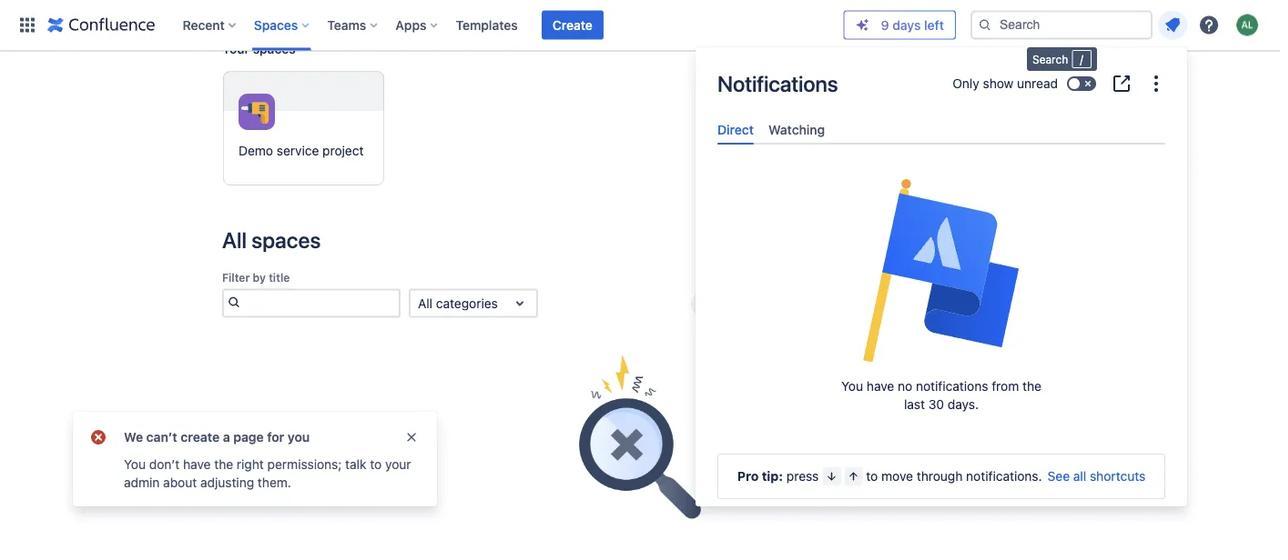 Task type: locate. For each thing, give the bounding box(es) containing it.
spaces down spaces
[[253, 42, 296, 57]]

1 horizontal spatial to
[[866, 470, 878, 485]]

for
[[267, 430, 284, 445]]

right
[[237, 457, 264, 473]]

tab list
[[710, 115, 1173, 145]]

recent
[[183, 17, 225, 32]]

days.
[[948, 398, 979, 413]]

the up adjusting
[[214, 457, 233, 473]]

1 vertical spatial spaces
[[252, 228, 321, 254]]

you for you don't have the right permissions; talk to your admin about adjusting them.
[[124, 457, 146, 473]]

all for all spaces
[[222, 228, 247, 254]]

0 horizontal spatial the
[[214, 457, 233, 473]]

arrow up image
[[846, 470, 861, 485]]

1 vertical spatial have
[[183, 457, 211, 473]]

the inside you have no notifications from the last 30 days.
[[1022, 379, 1041, 394]]

broken magnifying glass image
[[579, 356, 701, 520]]

communal button
[[852, 293, 925, 317]]

categories
[[436, 296, 498, 311]]

direct tab panel
[[710, 145, 1173, 161]]

error image
[[87, 427, 109, 449]]

from
[[992, 379, 1019, 394]]

notifications
[[916, 379, 988, 394]]

to right the talk
[[370, 457, 382, 473]]

have
[[867, 379, 894, 394], [183, 457, 211, 473]]

communal
[[859, 298, 918, 312]]

you left the no
[[841, 379, 863, 394]]

0 horizontal spatial to
[[370, 457, 382, 473]]

notifications
[[717, 71, 838, 97]]

1 horizontal spatial all
[[418, 296, 433, 311]]

the inside you don't have the right permissions; talk to your admin about adjusting them.
[[214, 457, 233, 473]]

you inside you don't have the right permissions; talk to your admin about adjusting them.
[[124, 457, 146, 473]]

you don't have the right permissions; talk to your admin about adjusting them.
[[124, 457, 411, 491]]

a
[[223, 430, 230, 445]]

demo
[[239, 144, 273, 159]]

0 horizontal spatial you
[[124, 457, 146, 473]]

you
[[288, 430, 310, 445]]

apps button
[[390, 10, 445, 40]]

your
[[385, 457, 411, 473]]

spaces
[[253, 42, 296, 57], [252, 228, 321, 254]]

the right from
[[1022, 379, 1041, 394]]

templates link
[[450, 10, 523, 40]]

tip:
[[762, 470, 783, 485]]

0 vertical spatial you
[[841, 379, 863, 394]]

30
[[928, 398, 944, 413]]

none text field inside all spaces region
[[418, 295, 421, 313]]

1 vertical spatial the
[[214, 457, 233, 473]]

them.
[[258, 476, 291, 491]]

you inside you have no notifications from the last 30 days.
[[841, 379, 863, 394]]

open image
[[509, 293, 531, 315]]

we can't create a page for you
[[124, 430, 310, 445]]

recent button
[[177, 10, 243, 40]]

project
[[322, 144, 364, 159]]

more image
[[1145, 73, 1167, 95]]

teams button
[[322, 10, 384, 40]]

1 horizontal spatial the
[[1022, 379, 1041, 394]]

page
[[233, 430, 264, 445]]

talk
[[345, 457, 366, 473]]

to inside notifications dialog
[[866, 470, 878, 485]]

days
[[892, 17, 921, 32]]

Search field
[[971, 10, 1153, 40]]

spaces up title
[[252, 228, 321, 254]]

1 horizontal spatial have
[[867, 379, 894, 394]]

1 horizontal spatial you
[[841, 379, 863, 394]]

to
[[370, 457, 382, 473], [866, 470, 878, 485]]

banner
[[0, 0, 1280, 51]]

0 vertical spatial have
[[867, 379, 894, 394]]

all inside button
[[698, 298, 712, 312]]

1 vertical spatial you
[[124, 457, 146, 473]]

help icon image
[[1198, 14, 1220, 36]]

0 horizontal spatial all
[[222, 228, 247, 254]]

premium icon image
[[855, 18, 870, 32]]

0 vertical spatial spaces
[[253, 42, 296, 57]]

/
[[1080, 53, 1083, 66]]

all button
[[691, 293, 719, 317]]

tab list containing direct
[[710, 115, 1173, 145]]

have up the "about"
[[183, 457, 211, 473]]

have inside you don't have the right permissions; talk to your admin about adjusting them.
[[183, 457, 211, 473]]

your
[[222, 42, 250, 57]]

admin
[[124, 476, 160, 491]]

search
[[1032, 53, 1068, 66]]

your spaces region
[[222, 35, 1058, 201]]

adjusting
[[200, 476, 254, 491]]

confluence image
[[47, 14, 155, 36], [47, 14, 155, 36]]

0 vertical spatial the
[[1022, 379, 1041, 394]]

permissions;
[[267, 457, 342, 473]]

you
[[841, 379, 863, 394], [124, 457, 146, 473]]

to right arrow up image
[[866, 470, 878, 485]]

have inside you have no notifications from the last 30 days.
[[867, 379, 894, 394]]

None text field
[[418, 295, 421, 313]]

open notifications in a new tab image
[[1111, 73, 1133, 95]]

9
[[881, 17, 889, 32]]

apps
[[395, 17, 427, 32]]

don't
[[149, 457, 180, 473]]

the
[[1022, 379, 1041, 394], [214, 457, 233, 473]]

2 horizontal spatial all
[[698, 298, 712, 312]]

all for all
[[698, 298, 712, 312]]

you up admin
[[124, 457, 146, 473]]

have left the no
[[867, 379, 894, 394]]

your spaces
[[222, 42, 296, 57]]

all
[[222, 228, 247, 254], [418, 296, 433, 311], [698, 298, 712, 312]]

0 horizontal spatial have
[[183, 457, 211, 473]]



Task type: describe. For each thing, give the bounding box(es) containing it.
title
[[269, 272, 290, 285]]

dismiss image
[[404, 431, 419, 445]]

last
[[904, 398, 925, 413]]

archived
[[1002, 298, 1051, 312]]

notifications.
[[966, 470, 1042, 485]]

no
[[898, 379, 912, 394]]

pro
[[737, 470, 759, 485]]

through
[[917, 470, 963, 485]]

all spaces region
[[222, 225, 1058, 551]]

watching
[[768, 122, 825, 137]]

arrow down image
[[824, 470, 839, 485]]

demo service project
[[239, 144, 364, 159]]

9 days left
[[881, 17, 944, 32]]

all
[[1073, 470, 1086, 485]]

teams
[[327, 17, 366, 32]]

to inside you don't have the right permissions; talk to your admin about adjusting them.
[[370, 457, 382, 473]]

service
[[277, 144, 319, 159]]

global element
[[11, 0, 844, 51]]

you for you have no notifications from the last 30 days.
[[841, 379, 863, 394]]

see all shortcuts button
[[1048, 468, 1146, 486]]

your profile and preferences image
[[1236, 14, 1258, 36]]

we
[[124, 430, 143, 445]]

you have no notifications from the last 30 days.
[[841, 379, 1041, 413]]

Filter by title field
[[243, 291, 399, 317]]

spaces for all spaces
[[252, 228, 321, 254]]

appswitcher icon image
[[16, 14, 38, 36]]

demo service project link
[[223, 71, 384, 186]]

show
[[983, 76, 1014, 91]]

shortcuts
[[1090, 470, 1146, 485]]

archived button
[[995, 293, 1058, 317]]

create
[[552, 17, 593, 32]]

filter
[[222, 272, 250, 285]]

personal
[[936, 298, 984, 312]]

personal button
[[929, 293, 991, 317]]

all spaces
[[222, 228, 321, 254]]

spaces button
[[248, 10, 316, 40]]

move
[[881, 470, 913, 485]]

see
[[1048, 470, 1070, 485]]

notification icon image
[[1162, 14, 1184, 36]]

only
[[953, 76, 979, 91]]

about
[[163, 476, 197, 491]]

create
[[181, 430, 220, 445]]

unread
[[1017, 76, 1058, 91]]

spaces
[[254, 17, 298, 32]]

search image
[[224, 292, 243, 313]]

direct
[[717, 122, 754, 137]]

templates
[[456, 17, 518, 32]]

banner containing recent
[[0, 0, 1280, 51]]

tab list inside notifications dialog
[[710, 115, 1173, 145]]

pro tip: press
[[737, 470, 819, 485]]

see all shortcuts
[[1048, 470, 1146, 485]]

9 days left button
[[845, 11, 955, 39]]

press
[[787, 470, 819, 485]]

search image
[[978, 18, 992, 32]]

only show unread
[[953, 76, 1058, 91]]

by
[[253, 272, 266, 285]]

spaces for your spaces
[[253, 42, 296, 57]]

all for all categories
[[418, 296, 433, 311]]

all categories
[[418, 296, 498, 311]]

to move through notifications.
[[866, 470, 1042, 485]]

notifications dialog
[[696, 47, 1187, 523]]

filter by title
[[222, 272, 290, 285]]

create link
[[542, 10, 604, 40]]

can't
[[146, 430, 177, 445]]

left
[[924, 17, 944, 32]]



Task type: vqa. For each thing, say whether or not it's contained in the screenshot.
1st 1
no



